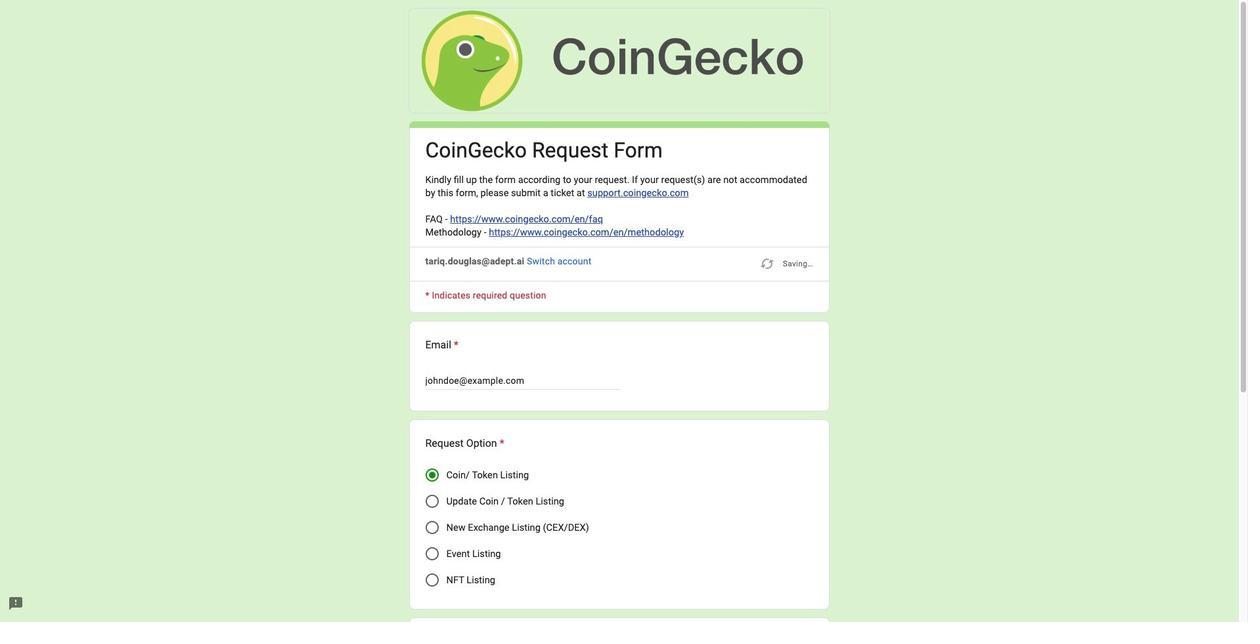 Task type: describe. For each thing, give the bounding box(es) containing it.
nft listing image
[[425, 574, 439, 587]]

0 vertical spatial required question element
[[451, 337, 459, 353]]

report a problem to google image
[[8, 597, 24, 612]]

NFT Listing radio
[[425, 574, 439, 587]]

new exchange listing (cex/dex) image
[[425, 521, 439, 534]]

3 heading from the top
[[425, 436, 504, 452]]

update coin / token listing image
[[425, 495, 439, 508]]

1 heading from the top
[[425, 137, 663, 165]]

2 heading from the top
[[425, 337, 813, 353]]

Update Coin / Token Listing radio
[[425, 495, 439, 508]]



Task type: vqa. For each thing, say whether or not it's contained in the screenshot.
Top Margin image
no



Task type: locate. For each thing, give the bounding box(es) containing it.
heading
[[425, 137, 663, 165], [425, 337, 813, 353], [425, 436, 504, 452]]

required question element
[[451, 337, 459, 353], [497, 436, 504, 452]]

1 vertical spatial heading
[[425, 337, 813, 353]]

Your email email field
[[425, 373, 619, 389]]

status
[[759, 255, 813, 273]]

2 vertical spatial heading
[[425, 436, 504, 452]]

event listing image
[[425, 548, 439, 561]]

coin/ token listing image
[[429, 472, 435, 479]]

1 horizontal spatial required question element
[[497, 436, 504, 452]]

list item
[[409, 321, 829, 412]]

New Exchange Listing (CEX/DEX) radio
[[425, 521, 439, 534]]

Event Listing radio
[[425, 548, 439, 561]]

0 horizontal spatial required question element
[[451, 337, 459, 353]]

1 vertical spatial required question element
[[497, 436, 504, 452]]

Coin/ Token Listing radio
[[425, 469, 439, 482]]

0 vertical spatial heading
[[425, 137, 663, 165]]

list
[[409, 321, 829, 623]]



